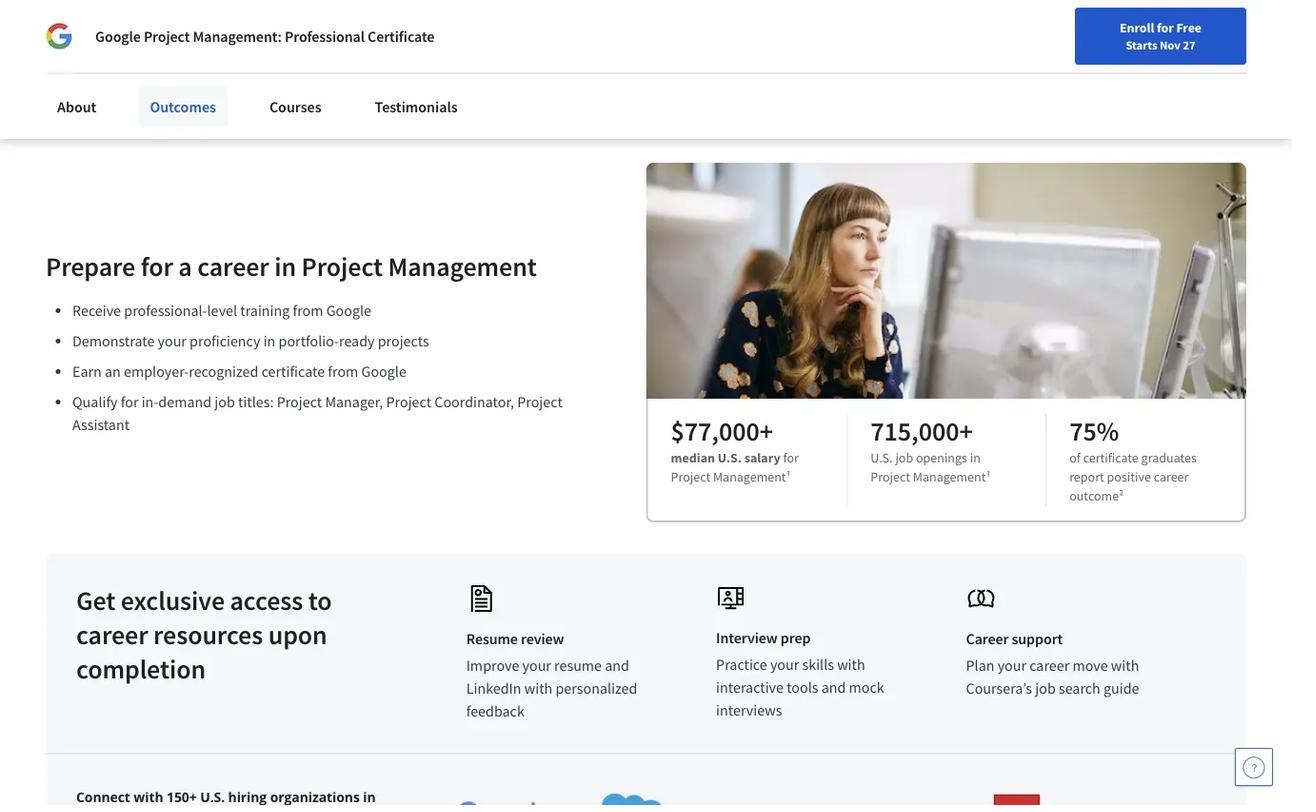 Task type: vqa. For each thing, say whether or not it's contained in the screenshot.
data science bootcamps link
no



Task type: locate. For each thing, give the bounding box(es) containing it.
training
[[240, 301, 290, 320]]

0 vertical spatial in
[[275, 250, 296, 283]]

+ up 'openings'
[[960, 415, 973, 448]]

2 ¹ from the left
[[986, 469, 991, 486]]

u.s. down 715,000
[[871, 450, 893, 467]]

1 vertical spatial from
[[328, 362, 359, 381]]

1 vertical spatial certificate
[[1084, 450, 1139, 467]]

learn
[[77, 50, 115, 69]]

0 horizontal spatial job
[[215, 392, 235, 412]]

job left search
[[1036, 679, 1056, 698]]

career inside get exclusive access to career resources upon completion
[[76, 619, 148, 652]]

nov
[[1160, 37, 1181, 52]]

2 horizontal spatial job
[[1036, 679, 1056, 698]]

for inside qualify for in-demand job titles: project manager, project coordinator, project assistant
[[121, 392, 139, 412]]

1 vertical spatial job
[[896, 450, 914, 467]]

a
[[178, 250, 192, 283]]

job down 715,000
[[896, 450, 914, 467]]

guide
[[1104, 679, 1140, 698]]

career
[[197, 250, 269, 283], [1154, 469, 1189, 486], [76, 619, 148, 652], [1030, 656, 1070, 675]]

menu item
[[947, 19, 1070, 81]]

0 horizontal spatial +
[[760, 415, 774, 448]]

1 horizontal spatial management
[[713, 469, 787, 486]]

+ up 'salary'
[[760, 415, 774, 448]]

your inside career support plan your career move with coursera's job search guide
[[998, 656, 1027, 675]]

0 vertical spatial and
[[605, 656, 630, 675]]

1 horizontal spatial certificate
[[1084, 450, 1139, 467]]

0 horizontal spatial u.s.
[[718, 450, 742, 467]]

0 horizontal spatial with
[[525, 679, 553, 698]]

resources
[[153, 619, 263, 652]]

job down recognized
[[215, 392, 235, 412]]

to
[[308, 584, 332, 618]]

from up 'manager,'
[[328, 362, 359, 381]]

certificate up 'positive'
[[1084, 450, 1139, 467]]

your inside resume review improve your resume and linkedin with personalized feedback
[[523, 656, 552, 675]]

google down projects
[[362, 362, 407, 381]]

for
[[1158, 19, 1174, 36], [260, 50, 280, 69], [141, 250, 173, 283], [121, 392, 139, 412], [784, 450, 799, 467]]

salary
[[745, 450, 781, 467]]

with right linkedin
[[525, 679, 553, 698]]

and
[[605, 656, 630, 675], [822, 678, 846, 697]]

get exclusive access to career resources upon completion
[[76, 584, 332, 686]]

2 horizontal spatial management
[[913, 469, 986, 486]]

salesforce partner logo image
[[597, 794, 666, 806]]

2 horizontal spatial with
[[1112, 656, 1140, 675]]

0 horizontal spatial certificate
[[262, 362, 325, 381]]

your for interview prep practice your skills with interactive tools and mock interviews
[[771, 655, 800, 674]]

testimonials link
[[364, 86, 469, 128]]

career down graduates
[[1154, 469, 1189, 486]]

get
[[76, 584, 116, 618]]

1 horizontal spatial and
[[822, 678, 846, 697]]

an
[[105, 362, 121, 381]]

median
[[671, 450, 715, 467]]

project down 715,000
[[871, 469, 911, 486]]

2 vertical spatial job
[[1036, 679, 1056, 698]]

learn more about coursera for business
[[77, 50, 341, 69]]

with up guide
[[1112, 656, 1140, 675]]

+ for $77,000
[[760, 415, 774, 448]]

ready
[[339, 331, 375, 351]]

courses link
[[258, 86, 333, 128]]

about
[[57, 97, 97, 116]]

assistant
[[72, 415, 130, 434]]

for left in-
[[121, 392, 139, 412]]

upon
[[268, 619, 327, 652]]

2 vertical spatial in
[[971, 450, 981, 467]]

and up personalized
[[605, 656, 630, 675]]

0 vertical spatial google
[[95, 27, 141, 46]]

coursera image
[[23, 15, 144, 46]]

career down get
[[76, 619, 148, 652]]

receive professional-level training from google
[[72, 301, 372, 320]]

positive
[[1108, 469, 1152, 486]]

your inside interview prep practice your skills with interactive tools and mock interviews
[[771, 655, 800, 674]]

move
[[1073, 656, 1109, 675]]

project right coordinator,
[[518, 392, 563, 412]]

management inside for project management
[[713, 469, 787, 486]]

proficiency
[[190, 331, 261, 351]]

in down training
[[264, 331, 276, 351]]

2 u.s. from the left
[[871, 450, 893, 467]]

with up the mock
[[838, 655, 866, 674]]

from up portfolio-
[[293, 301, 323, 320]]

your down professional-
[[158, 331, 187, 351]]

completion
[[76, 653, 206, 686]]

0 vertical spatial job
[[215, 392, 235, 412]]

certificate
[[368, 27, 435, 46]]

of
[[1070, 450, 1081, 467]]

project down median
[[671, 469, 711, 486]]

job
[[215, 392, 235, 412], [896, 450, 914, 467], [1036, 679, 1056, 698]]

0 horizontal spatial from
[[293, 301, 323, 320]]

1 horizontal spatial +
[[960, 415, 973, 448]]

projects
[[378, 331, 429, 351]]

your down review
[[523, 656, 552, 675]]

1 + from the left
[[760, 415, 774, 448]]

resume
[[555, 656, 602, 675]]

2 + from the left
[[960, 415, 973, 448]]

demonstrate
[[72, 331, 155, 351]]

testimonials
[[375, 97, 458, 116]]

management down 'openings'
[[913, 469, 986, 486]]

0 horizontal spatial management
[[388, 250, 537, 283]]

outcomes link
[[139, 86, 228, 128]]

0 horizontal spatial ¹
[[787, 469, 791, 486]]

google
[[95, 27, 141, 46], [327, 301, 372, 320], [362, 362, 407, 381]]

1 horizontal spatial u.s.
[[871, 450, 893, 467]]

for for demand
[[121, 392, 139, 412]]

1 horizontal spatial ¹
[[986, 469, 991, 486]]

for left a
[[141, 250, 173, 283]]

your up coursera's
[[998, 656, 1027, 675]]

your down prep
[[771, 655, 800, 674]]

None search field
[[272, 12, 548, 50]]

management down 'salary'
[[713, 469, 787, 486]]

+ inside 715,000 + u.s. job openings in project management ¹
[[960, 415, 973, 448]]

google up more
[[95, 27, 141, 46]]

for inside enroll for free starts nov 27
[[1158, 19, 1174, 36]]

practice
[[717, 655, 768, 674]]

interviews
[[717, 701, 783, 720]]

google up ready
[[327, 301, 372, 320]]

career down support
[[1030, 656, 1070, 675]]

in
[[275, 250, 296, 283], [264, 331, 276, 351], [971, 450, 981, 467]]

management
[[388, 250, 537, 283], [713, 469, 787, 486], [913, 469, 986, 486]]

career
[[967, 630, 1009, 649]]

more
[[118, 50, 153, 69]]

certificate
[[262, 362, 325, 381], [1084, 450, 1139, 467]]

0 vertical spatial from
[[293, 301, 323, 320]]

in right 'openings'
[[971, 450, 981, 467]]

certificate down portfolio-
[[262, 362, 325, 381]]

1 vertical spatial and
[[822, 678, 846, 697]]

interview prep practice your skills with interactive tools and mock interviews
[[717, 629, 885, 720]]

career inside career support plan your career move with coursera's job search guide
[[1030, 656, 1070, 675]]

1 horizontal spatial job
[[896, 450, 914, 467]]

1 u.s. from the left
[[718, 450, 742, 467]]

exclusive
[[121, 584, 225, 618]]

with inside resume review improve your resume and linkedin with personalized feedback
[[525, 679, 553, 698]]

enroll for free starts nov 27
[[1120, 19, 1202, 52]]

graduates
[[1142, 450, 1197, 467]]

resume review improve your resume and linkedin with personalized feedback
[[466, 630, 638, 721]]

help center image
[[1243, 756, 1266, 779]]

and down skills
[[822, 678, 846, 697]]

qualify for in-demand job titles: project manager, project coordinator, project assistant
[[72, 392, 563, 434]]

in up training
[[275, 250, 296, 283]]

interview
[[717, 629, 778, 648]]

0 horizontal spatial and
[[605, 656, 630, 675]]

management inside 715,000 + u.s. job openings in project management ¹
[[913, 469, 986, 486]]

management up projects
[[388, 250, 537, 283]]

u.s. down $77,000
[[718, 450, 742, 467]]

1 horizontal spatial with
[[838, 655, 866, 674]]

for up nov
[[1158, 19, 1174, 36]]

$77,000
[[671, 415, 760, 448]]

with inside interview prep practice your skills with interactive tools and mock interviews
[[838, 655, 866, 674]]

with
[[838, 655, 866, 674], [1112, 656, 1140, 675], [525, 679, 553, 698]]

1 horizontal spatial from
[[328, 362, 359, 381]]

¹
[[787, 469, 791, 486], [986, 469, 991, 486]]

learn more about coursera for business link
[[77, 50, 341, 69]]

1 ¹ from the left
[[787, 469, 791, 486]]

professional
[[285, 27, 365, 46]]

+
[[760, 415, 774, 448], [960, 415, 973, 448]]

+ inside $77,000 + median u.s. salary
[[760, 415, 774, 448]]

for right 'salary'
[[784, 450, 799, 467]]



Task type: describe. For each thing, give the bounding box(es) containing it.
your for career support plan your career move with coursera's job search guide
[[998, 656, 1027, 675]]

review
[[521, 630, 564, 649]]

career support plan your career move with coursera's job search guide
[[967, 630, 1140, 698]]

free
[[1177, 19, 1202, 36]]

linkedin
[[466, 679, 522, 698]]

tools
[[787, 678, 819, 697]]

openings
[[916, 450, 968, 467]]

coursera's
[[967, 679, 1033, 698]]

for project management
[[671, 450, 799, 486]]

with inside career support plan your career move with coursera's job search guide
[[1112, 656, 1140, 675]]

earn an employer-recognized certificate from google
[[72, 362, 407, 381]]

recognized
[[189, 362, 259, 381]]

²
[[1120, 488, 1124, 505]]

75% of certificate graduates report positive career outcome
[[1070, 415, 1197, 505]]

for for career
[[141, 250, 173, 283]]

0 vertical spatial certificate
[[262, 362, 325, 381]]

employer-
[[124, 362, 189, 381]]

715,000
[[871, 415, 960, 448]]

coursera enterprise logos image
[[836, 0, 1216, 56]]

for down the google project management: professional certificate
[[260, 50, 280, 69]]

and inside resume review improve your resume and linkedin with personalized feedback
[[605, 656, 630, 675]]

manager,
[[325, 392, 383, 412]]

search
[[1059, 679, 1101, 698]]

u.s. inside 715,000 + u.s. job openings in project management ¹
[[871, 450, 893, 467]]

google partner logo image
[[456, 802, 552, 806]]

qualify
[[72, 392, 118, 412]]

prep
[[781, 629, 811, 648]]

project inside 715,000 + u.s. job openings in project management ¹
[[871, 469, 911, 486]]

for for starts
[[1158, 19, 1174, 36]]

$77,000 + median u.s. salary
[[671, 415, 781, 467]]

business
[[283, 50, 341, 69]]

about
[[156, 50, 195, 69]]

in inside 715,000 + u.s. job openings in project management ¹
[[971, 450, 981, 467]]

plan
[[967, 656, 995, 675]]

+ for 715,000
[[960, 415, 973, 448]]

titles:
[[238, 392, 274, 412]]

27
[[1184, 37, 1196, 52]]

1 vertical spatial google
[[327, 301, 372, 320]]

certificate inside the 75% of certificate graduates report positive career outcome
[[1084, 450, 1139, 467]]

coordinator,
[[435, 392, 514, 412]]

project right the titles:
[[277, 392, 322, 412]]

mock
[[849, 678, 885, 697]]

demonstrate your proficiency in portfolio-ready projects
[[72, 331, 429, 351]]

job inside 715,000 + u.s. job openings in project management ¹
[[896, 450, 914, 467]]

job inside qualify for in-demand job titles: project manager, project coordinator, project assistant
[[215, 392, 235, 412]]

2 vertical spatial google
[[362, 362, 407, 381]]

management:
[[193, 27, 282, 46]]

project inside for project management
[[671, 469, 711, 486]]

project right 'manager,'
[[386, 392, 432, 412]]

report
[[1070, 469, 1105, 486]]

improve
[[466, 656, 520, 675]]

project up about
[[144, 27, 190, 46]]

enroll
[[1120, 19, 1155, 36]]

earn
[[72, 362, 102, 381]]

outcomes
[[150, 97, 216, 116]]

75%
[[1070, 415, 1120, 448]]

starts
[[1126, 37, 1158, 52]]

in-
[[142, 392, 158, 412]]

receive
[[72, 301, 121, 320]]

google image
[[46, 23, 72, 50]]

portfolio-
[[279, 331, 339, 351]]

demand
[[158, 392, 212, 412]]

coursera
[[198, 50, 257, 69]]

prepare
[[46, 250, 135, 283]]

prepare for a career in project management
[[46, 250, 537, 283]]

about link
[[46, 86, 108, 128]]

job inside career support plan your career move with coursera's job search guide
[[1036, 679, 1056, 698]]

personalized
[[556, 679, 638, 698]]

outcome
[[1070, 488, 1120, 505]]

google project management: professional certificate
[[95, 27, 435, 46]]

resume
[[466, 630, 518, 649]]

1 vertical spatial in
[[264, 331, 276, 351]]

support
[[1012, 630, 1063, 649]]

access
[[230, 584, 303, 618]]

interactive
[[717, 678, 784, 697]]

career inside the 75% of certificate graduates report positive career outcome
[[1154, 469, 1189, 486]]

skills
[[803, 655, 834, 674]]

feedback
[[466, 702, 525, 721]]

your for resume review improve your resume and linkedin with personalized feedback
[[523, 656, 552, 675]]

career up level
[[197, 250, 269, 283]]

courses
[[270, 97, 322, 116]]

and inside interview prep practice your skills with interactive tools and mock interviews
[[822, 678, 846, 697]]

for inside for project management
[[784, 450, 799, 467]]

professional-
[[124, 301, 207, 320]]

715,000 + u.s. job openings in project management ¹
[[871, 415, 991, 486]]

u.s. inside $77,000 + median u.s. salary
[[718, 450, 742, 467]]

level
[[207, 301, 237, 320]]

project up ready
[[302, 250, 383, 283]]

¹ inside 715,000 + u.s. job openings in project management ¹
[[986, 469, 991, 486]]



